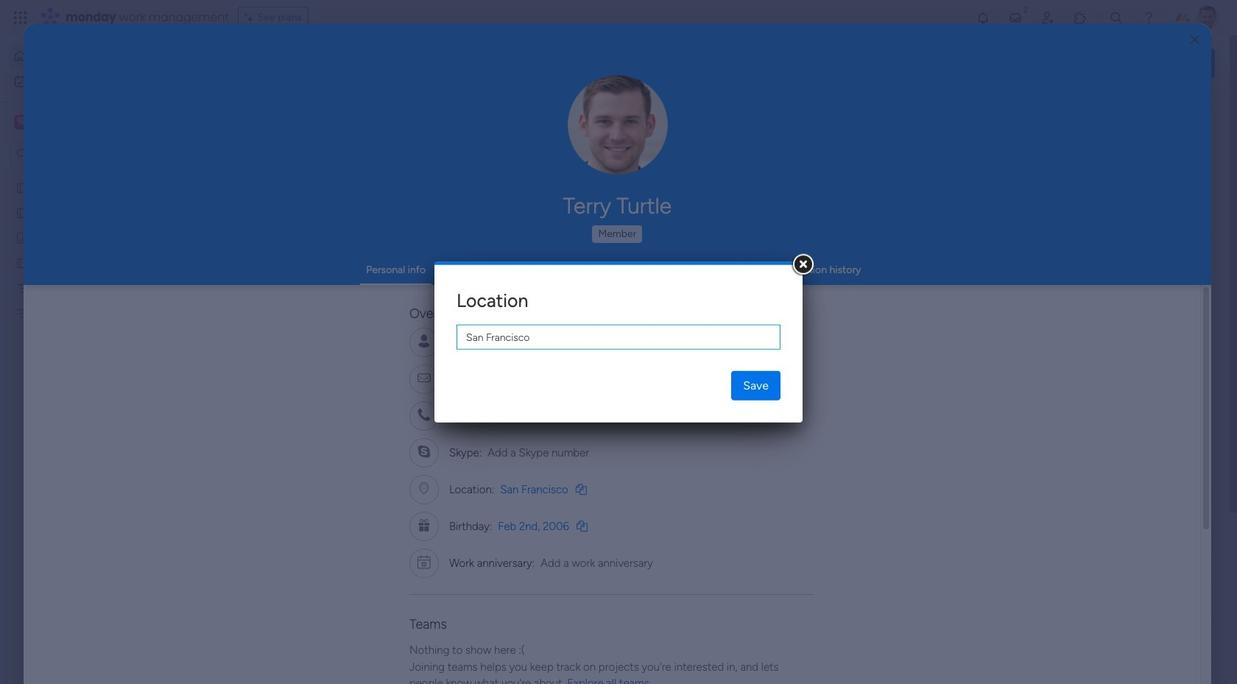 Task type: describe. For each thing, give the bounding box(es) containing it.
update feed image
[[1008, 10, 1023, 25]]

close image
[[1191, 34, 1200, 45]]

remove from favorites image
[[437, 269, 452, 284]]

quick search results list box
[[228, 138, 959, 513]]

search everything image
[[1109, 10, 1124, 25]]

1 vertical spatial copied! image
[[577, 520, 588, 532]]

component image for the add to favorites image to the middle
[[487, 292, 500, 305]]

public board image for component icon associated with remove from favorites 'image'
[[246, 269, 262, 285]]

2 workspace image from the left
[[16, 114, 26, 130]]

0 horizontal spatial add to favorites image
[[437, 450, 452, 464]]

templates image image
[[1008, 296, 1202, 398]]

monday marketplace image
[[1073, 10, 1088, 25]]

1 workspace image from the left
[[14, 114, 29, 130]]

1 public board image from the top
[[15, 180, 29, 194]]

component image for remove from favorites 'image'
[[246, 292, 259, 305]]

notifications image
[[976, 10, 991, 25]]



Task type: locate. For each thing, give the bounding box(es) containing it.
1 vertical spatial public dashboard image
[[728, 269, 744, 285]]

0 vertical spatial public board image
[[15, 180, 29, 194]]

1 horizontal spatial add to favorites image
[[678, 269, 692, 284]]

2 horizontal spatial add to favorites image
[[919, 269, 933, 284]]

0 horizontal spatial public dashboard image
[[15, 231, 29, 245]]

1 horizontal spatial public dashboard image
[[728, 269, 744, 285]]

2 public board image from the top
[[15, 206, 29, 220]]

component image
[[246, 292, 259, 305], [487, 292, 500, 305]]

getting started element
[[994, 537, 1215, 596]]

terry turtle image
[[1196, 6, 1220, 29]]

select product image
[[13, 10, 28, 25]]

list box
[[0, 172, 188, 524]]

public board image
[[15, 256, 29, 270], [246, 269, 262, 285], [487, 269, 503, 285]]

public board image for component icon related to the add to favorites image to the middle
[[487, 269, 503, 285]]

public dashboard image inside quick search results list box
[[728, 269, 744, 285]]

see plans image
[[244, 10, 258, 26]]

None field
[[457, 325, 781, 350]]

1 vertical spatial public board image
[[15, 206, 29, 220]]

public dashboard image
[[15, 231, 29, 245], [728, 269, 744, 285]]

help center element
[[994, 608, 1215, 666]]

1 horizontal spatial public board image
[[246, 269, 262, 285]]

copied! image
[[576, 484, 587, 495], [577, 520, 588, 532]]

0 horizontal spatial component image
[[246, 292, 259, 305]]

0 horizontal spatial public board image
[[15, 256, 29, 270]]

dapulse x slim image
[[1193, 107, 1211, 124]]

help image
[[1142, 10, 1156, 25]]

2 image
[[1019, 1, 1033, 17]]

invite members image
[[1041, 10, 1056, 25]]

option
[[0, 174, 188, 177]]

0 vertical spatial copied! image
[[576, 484, 587, 495]]

2 horizontal spatial public board image
[[487, 269, 503, 285]]

public board image
[[15, 180, 29, 194], [15, 206, 29, 220]]

workspace image
[[14, 114, 29, 130], [16, 114, 26, 130]]

add to favorites image
[[678, 269, 692, 284], [919, 269, 933, 284], [437, 450, 452, 464]]

1 horizontal spatial component image
[[487, 292, 500, 305]]

1 component image from the left
[[246, 292, 259, 305]]

0 vertical spatial public dashboard image
[[15, 231, 29, 245]]

2 component image from the left
[[487, 292, 500, 305]]



Task type: vqa. For each thing, say whether or not it's contained in the screenshot.
Terry Turtle IMAGE
yes



